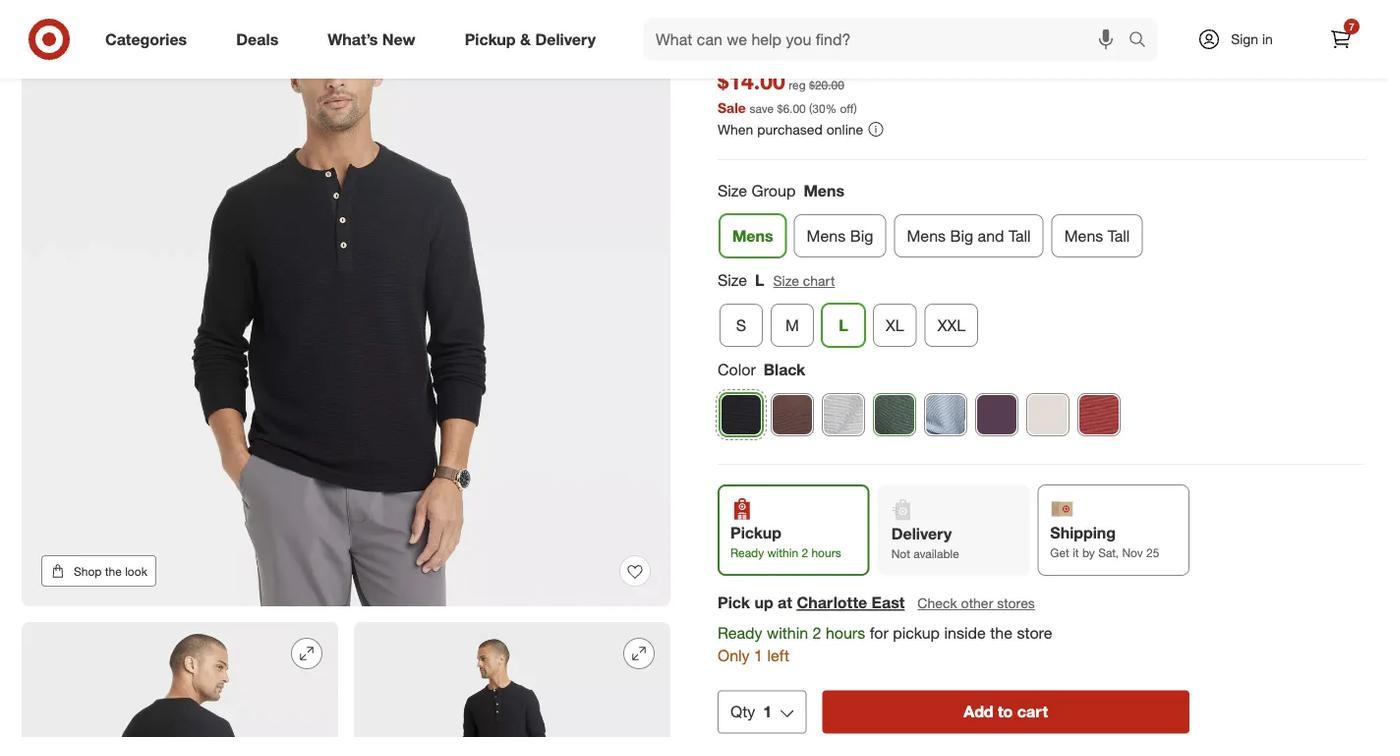 Task type: vqa. For each thing, say whether or not it's contained in the screenshot.
Plush
no



Task type: describe. For each thing, give the bounding box(es) containing it.
mens tall
[[1065, 226, 1130, 245]]

pickup & delivery link
[[448, 18, 621, 61]]

not
[[892, 547, 911, 561]]

$14.00 reg $20.00 sale save $ 6.00 ( 30 % off )
[[718, 67, 857, 116]]

qty
[[731, 703, 756, 722]]

mens link
[[720, 214, 786, 258]]

1 vertical spatial 1
[[763, 703, 772, 722]]

hours inside pickup ready within 2 hours
[[812, 546, 841, 560]]

search
[[1120, 32, 1167, 51]]

add to cart button
[[822, 691, 1190, 734]]

7
[[1349, 20, 1355, 32]]

1 tall from the left
[[1009, 226, 1031, 245]]

search button
[[1120, 18, 1167, 65]]

size inside "size l size chart"
[[774, 272, 799, 290]]

xxl
[[938, 316, 966, 335]]

when purchased online
[[718, 120, 864, 138]]

in
[[1263, 30, 1273, 48]]

gray image
[[823, 394, 864, 436]]

2 inside pickup ready within 2 hours
[[802, 546, 808, 560]]

25
[[1147, 546, 1160, 560]]

6.00
[[783, 101, 806, 115]]

get
[[1051, 546, 1070, 560]]

-
[[1162, 0, 1171, 9]]

shipping get it by sat, nov 25
[[1051, 523, 1160, 560]]

m
[[786, 316, 799, 335]]

(
[[809, 101, 813, 115]]

shipping
[[1051, 523, 1116, 542]]

check
[[918, 595, 958, 612]]

the inside ready within 2 hours for pickup inside the store only 1 left
[[991, 624, 1013, 643]]

add
[[964, 703, 994, 722]]

green image
[[874, 394, 916, 436]]

ready within 2 hours for pickup inside the store only 1 left
[[718, 624, 1053, 666]]

7 link
[[1320, 18, 1363, 61]]

within inside pickup ready within 2 hours
[[768, 546, 799, 560]]

at
[[778, 594, 793, 613]]

charlotte
[[797, 594, 868, 613]]

nov
[[1123, 546, 1143, 560]]

mens tall link
[[1052, 214, 1143, 258]]

available
[[914, 547, 960, 561]]

look
[[125, 564, 147, 579]]

black
[[764, 360, 806, 380]]

sale
[[718, 99, 746, 116]]

1 vertical spatial &
[[520, 30, 531, 49]]

mens for mens link
[[733, 226, 774, 245]]

check other stores
[[918, 595, 1035, 612]]

mens big and tall
[[907, 226, 1031, 245]]

wine red image
[[1079, 394, 1120, 436]]

pick up at charlotte east
[[718, 594, 905, 613]]

deals link
[[220, 18, 303, 61]]

mens for mens tall
[[1065, 226, 1104, 245]]

men's long sleeve textured henley shirt - goodfellow & co™
[[718, 0, 1321, 37]]

big for mens big
[[850, 226, 874, 245]]

east
[[872, 594, 905, 613]]

what's new link
[[311, 18, 440, 61]]

$14.00
[[718, 67, 786, 95]]

co™
[[718, 10, 761, 37]]

s link
[[720, 304, 763, 347]]

store
[[1017, 624, 1053, 643]]

reg
[[789, 78, 806, 92]]

group
[[752, 182, 796, 201]]

to
[[998, 703, 1013, 722]]

ready inside pickup ready within 2 hours
[[731, 546, 764, 560]]

0 vertical spatial the
[[105, 564, 122, 579]]

30
[[813, 101, 826, 115]]

ready inside ready within 2 hours for pickup inside the store only 1 left
[[718, 624, 763, 643]]

shirt
[[1103, 0, 1155, 9]]

chart
[[803, 272, 835, 290]]

pick
[[718, 594, 750, 613]]

s
[[736, 316, 747, 335]]

purchased
[[757, 120, 823, 138]]

plum purple image
[[977, 394, 1018, 436]]

pickup & delivery
[[465, 30, 596, 49]]

0 vertical spatial delivery
[[535, 30, 596, 49]]

sleeve
[[849, 0, 919, 9]]

henley
[[1024, 0, 1097, 9]]

xxl link
[[925, 304, 979, 347]]

hours inside ready within 2 hours for pickup inside the store only 1 left
[[826, 624, 866, 643]]

deals
[[236, 30, 279, 49]]

other
[[961, 595, 994, 612]]

what's new
[[328, 30, 416, 49]]

categories
[[105, 30, 187, 49]]

sign in
[[1231, 30, 1273, 48]]

color black
[[718, 360, 806, 380]]

within inside ready within 2 hours for pickup inside the store only 1 left
[[767, 624, 808, 643]]

cart
[[1018, 703, 1048, 722]]

black image
[[721, 394, 762, 436]]



Task type: locate. For each thing, give the bounding box(es) containing it.
0 vertical spatial 1
[[754, 646, 763, 666]]

men&#39;s long sleeve textured henley shirt - goodfellow &#38; co&#8482;, 1 of 5 image
[[22, 0, 671, 607]]

big up l link
[[850, 226, 874, 245]]

charlotte east button
[[797, 592, 905, 615]]

mens up mens big
[[804, 182, 845, 201]]

within up left
[[767, 624, 808, 643]]

mens down group
[[733, 226, 774, 245]]

save
[[750, 101, 774, 115]]

hours
[[812, 546, 841, 560], [826, 624, 866, 643]]

0 vertical spatial ready
[[731, 546, 764, 560]]

mens right and
[[1065, 226, 1104, 245]]

stores
[[997, 595, 1035, 612]]

pickup
[[893, 624, 940, 643]]

l left size chart button
[[755, 271, 765, 290]]

0 vertical spatial within
[[768, 546, 799, 560]]

the left the store
[[991, 624, 1013, 643]]

1 right the qty
[[763, 703, 772, 722]]

what's
[[328, 30, 378, 49]]

1 vertical spatial l
[[839, 316, 848, 335]]

1 vertical spatial ready
[[718, 624, 763, 643]]

shop the look link
[[41, 556, 156, 587]]

qty 1
[[731, 703, 772, 722]]

within up at
[[768, 546, 799, 560]]

pickup inside pickup ready within 2 hours
[[731, 523, 782, 542]]

mens up chart
[[807, 226, 846, 245]]

xl link
[[873, 304, 917, 347]]

pickup ready within 2 hours
[[731, 523, 841, 560]]

only
[[718, 646, 750, 666]]

big inside mens big and tall link
[[950, 226, 974, 245]]

online
[[827, 120, 864, 138]]

1 horizontal spatial delivery
[[892, 524, 952, 543]]

for
[[870, 624, 889, 643]]

group containing size
[[716, 269, 1367, 355]]

1 horizontal spatial 2
[[813, 624, 822, 643]]

sign in link
[[1181, 18, 1304, 61]]

ready
[[731, 546, 764, 560], [718, 624, 763, 643]]

dark brown image
[[772, 394, 813, 436]]

l right m
[[839, 316, 848, 335]]

group
[[716, 180, 1367, 266], [716, 269, 1367, 355]]

mens for mens big and tall
[[907, 226, 946, 245]]

hours up charlotte
[[812, 546, 841, 560]]

men's
[[718, 0, 783, 9]]

by
[[1083, 546, 1095, 560]]

up
[[755, 594, 774, 613]]

0 vertical spatial hours
[[812, 546, 841, 560]]

pickup for &
[[465, 30, 516, 49]]

goodfellow
[[1177, 0, 1300, 9]]

1 group from the top
[[716, 180, 1367, 266]]

0 vertical spatial group
[[716, 180, 1367, 266]]

0 horizontal spatial pickup
[[465, 30, 516, 49]]

categories link
[[89, 18, 212, 61]]

1 vertical spatial the
[[991, 624, 1013, 643]]

1 left left
[[754, 646, 763, 666]]

delivery not available
[[892, 524, 960, 561]]

0 vertical spatial &
[[1306, 0, 1321, 9]]

mens for mens big
[[807, 226, 846, 245]]

1 horizontal spatial the
[[991, 624, 1013, 643]]

pickup up up
[[731, 523, 782, 542]]

men&#39;s long sleeve textured henley shirt - goodfellow &#38; co&#8482;, 2 of 5 image
[[22, 622, 338, 738]]

when
[[718, 120, 754, 138]]

size chart button
[[773, 270, 836, 292]]

the left 'look'
[[105, 564, 122, 579]]

ready up pick
[[731, 546, 764, 560]]

)
[[854, 101, 857, 115]]

shop
[[74, 564, 102, 579]]

delivery
[[535, 30, 596, 49], [892, 524, 952, 543]]

1 horizontal spatial tall
[[1108, 226, 1130, 245]]

2 group from the top
[[716, 269, 1367, 355]]

%
[[826, 101, 837, 115]]

1 within from the top
[[768, 546, 799, 560]]

tall
[[1009, 226, 1031, 245], [1108, 226, 1130, 245]]

mens big
[[807, 226, 874, 245]]

sign
[[1231, 30, 1259, 48]]

1 vertical spatial delivery
[[892, 524, 952, 543]]

1 big from the left
[[850, 226, 874, 245]]

size for size group mens
[[718, 182, 747, 201]]

tan image
[[1028, 394, 1069, 436]]

mens big and tall link
[[894, 214, 1044, 258]]

1 horizontal spatial &
[[1306, 0, 1321, 9]]

group containing size group
[[716, 180, 1367, 266]]

it
[[1073, 546, 1079, 560]]

0 horizontal spatial 2
[[802, 546, 808, 560]]

size for size l size chart
[[718, 271, 747, 290]]

0 horizontal spatial l
[[755, 271, 765, 290]]

65
[[810, 43, 826, 60]]

$
[[777, 101, 783, 115]]

check other stores button
[[917, 593, 1036, 615]]

& inside men's long sleeve textured henley shirt - goodfellow & co™
[[1306, 0, 1321, 9]]

size left chart
[[774, 272, 799, 290]]

0 horizontal spatial tall
[[1009, 226, 1031, 245]]

big
[[850, 226, 874, 245], [950, 226, 974, 245]]

color
[[718, 360, 756, 380]]

mens big link
[[794, 214, 886, 258]]

size group mens
[[718, 182, 845, 201]]

1 vertical spatial pickup
[[731, 523, 782, 542]]

2 big from the left
[[950, 226, 974, 245]]

0 horizontal spatial &
[[520, 30, 531, 49]]

size left group
[[718, 182, 747, 201]]

1 horizontal spatial l
[[839, 316, 848, 335]]

shop the look
[[74, 564, 147, 579]]

0 horizontal spatial big
[[850, 226, 874, 245]]

size
[[718, 182, 747, 201], [718, 271, 747, 290], [774, 272, 799, 290]]

What can we help you find? suggestions appear below search field
[[644, 18, 1134, 61]]

men&#39;s long sleeve textured henley shirt - goodfellow &#38; co&#8482;, 3 of 5 image
[[354, 622, 671, 738]]

2 tall from the left
[[1108, 226, 1130, 245]]

big inside mens big link
[[850, 226, 874, 245]]

add to cart
[[964, 703, 1048, 722]]

&
[[1306, 0, 1321, 9], [520, 30, 531, 49]]

long
[[789, 0, 843, 9]]

big left and
[[950, 226, 974, 245]]

0 vertical spatial 2
[[802, 546, 808, 560]]

1 horizontal spatial big
[[950, 226, 974, 245]]

pickup for ready
[[731, 523, 782, 542]]

sat,
[[1099, 546, 1119, 560]]

2 inside ready within 2 hours for pickup inside the store only 1 left
[[813, 624, 822, 643]]

1 horizontal spatial 1
[[763, 703, 772, 722]]

and
[[978, 226, 1005, 245]]

1 vertical spatial hours
[[826, 624, 866, 643]]

xl
[[886, 316, 904, 335]]

indigo image
[[925, 394, 967, 436]]

delivery inside delivery not available
[[892, 524, 952, 543]]

1 horizontal spatial pickup
[[731, 523, 782, 542]]

2
[[802, 546, 808, 560], [813, 624, 822, 643]]

0 horizontal spatial delivery
[[535, 30, 596, 49]]

big for mens big and tall
[[950, 226, 974, 245]]

0 horizontal spatial 1
[[754, 646, 763, 666]]

mens left and
[[907, 226, 946, 245]]

0 vertical spatial l
[[755, 271, 765, 290]]

1
[[754, 646, 763, 666], [763, 703, 772, 722]]

0 horizontal spatial the
[[105, 564, 122, 579]]

pickup right new
[[465, 30, 516, 49]]

hours down charlotte east button at right bottom
[[826, 624, 866, 643]]

65 link
[[718, 42, 845, 64]]

2 down pick up at charlotte east
[[813, 624, 822, 643]]

new
[[382, 30, 416, 49]]

l link
[[822, 304, 865, 347]]

2 within from the top
[[767, 624, 808, 643]]

the
[[105, 564, 122, 579], [991, 624, 1013, 643]]

left
[[767, 646, 790, 666]]

inside
[[945, 624, 986, 643]]

1 vertical spatial 2
[[813, 624, 822, 643]]

size up s
[[718, 271, 747, 290]]

2 up pick up at charlotte east
[[802, 546, 808, 560]]

mens
[[804, 182, 845, 201], [733, 226, 774, 245], [807, 226, 846, 245], [907, 226, 946, 245], [1065, 226, 1104, 245]]

ready up only
[[718, 624, 763, 643]]

1 vertical spatial within
[[767, 624, 808, 643]]

0 vertical spatial pickup
[[465, 30, 516, 49]]

1 vertical spatial group
[[716, 269, 1367, 355]]

1 inside ready within 2 hours for pickup inside the store only 1 left
[[754, 646, 763, 666]]

$20.00
[[809, 78, 845, 92]]

size l size chart
[[718, 271, 835, 290]]

textured
[[926, 0, 1018, 9]]



